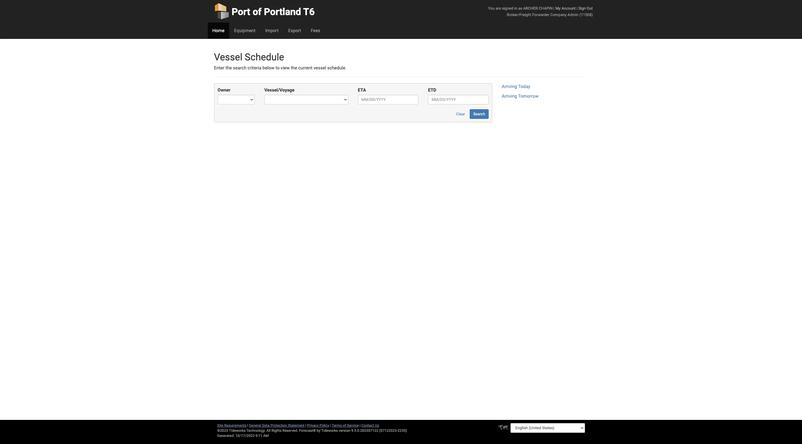 Task type: locate. For each thing, give the bounding box(es) containing it.
search
[[233, 65, 247, 70]]

arriving up arriving tomorrow
[[502, 84, 518, 89]]

arriving for arriving tomorrow
[[502, 94, 518, 99]]

0 horizontal spatial the
[[226, 65, 232, 70]]

ETA text field
[[358, 95, 419, 105]]

| up forecast®
[[306, 424, 307, 428]]

|
[[554, 6, 555, 11], [577, 6, 578, 11], [247, 424, 248, 428], [306, 424, 307, 428], [330, 424, 331, 428], [360, 424, 361, 428]]

equipment
[[234, 28, 256, 33]]

site requirements link
[[217, 424, 247, 428]]

ETD text field
[[428, 95, 489, 105]]

arriving
[[502, 84, 518, 89], [502, 94, 518, 99]]

of up version
[[343, 424, 346, 428]]

all
[[267, 429, 271, 433]]

contact
[[362, 424, 374, 428]]

my
[[556, 6, 561, 11]]

arriving down arriving today link
[[502, 94, 518, 99]]

signed
[[502, 6, 514, 11]]

import
[[265, 28, 279, 33]]

site
[[217, 424, 223, 428]]

home
[[213, 28, 225, 33]]

eta
[[358, 88, 366, 93]]

| up '9.5.0.202307122'
[[360, 424, 361, 428]]

1 the from the left
[[226, 65, 232, 70]]

1 vertical spatial arriving
[[502, 94, 518, 99]]

view
[[281, 65, 290, 70]]

1 arriving from the top
[[502, 84, 518, 89]]

statement
[[288, 424, 305, 428]]

export
[[288, 28, 301, 33]]

of right port
[[253, 6, 262, 17]]

you are signed in as archer chapin | my account | sign out broker/freight forwarder company admin (11508)
[[489, 6, 593, 17]]

terms of service link
[[332, 424, 359, 428]]

chapin
[[539, 6, 553, 11]]

the right enter
[[226, 65, 232, 70]]

(07122023-
[[380, 429, 398, 433]]

import button
[[261, 22, 284, 39]]

arriving today
[[502, 84, 531, 89]]

enter
[[214, 65, 225, 70]]

policy
[[320, 424, 330, 428]]

2 arriving from the top
[[502, 94, 518, 99]]

rights
[[272, 429, 282, 433]]

schedule
[[245, 51, 284, 63]]

us
[[375, 424, 379, 428]]

sign
[[579, 6, 586, 11]]

| up tideworks
[[330, 424, 331, 428]]

port of portland t6
[[232, 6, 315, 17]]

company
[[551, 13, 567, 17]]

0 vertical spatial of
[[253, 6, 262, 17]]

forecast®
[[299, 429, 316, 433]]

of
[[253, 6, 262, 17], [343, 424, 346, 428]]

arriving for arriving today
[[502, 84, 518, 89]]

the right view
[[291, 65, 297, 70]]

search
[[474, 112, 485, 116]]

general data protection statement link
[[249, 424, 305, 428]]

1 horizontal spatial of
[[343, 424, 346, 428]]

sign out link
[[579, 6, 593, 11]]

search button
[[470, 109, 489, 119]]

the
[[226, 65, 232, 70], [291, 65, 297, 70]]

port
[[232, 6, 250, 17]]

etd
[[428, 88, 437, 93]]

requirements
[[224, 424, 247, 428]]

0 vertical spatial arriving
[[502, 84, 518, 89]]

1 vertical spatial of
[[343, 424, 346, 428]]

1 horizontal spatial the
[[291, 65, 297, 70]]

| left sign
[[577, 6, 578, 11]]

privacy
[[307, 424, 319, 428]]

account
[[562, 6, 576, 11]]

export button
[[284, 22, 306, 39]]

clear
[[457, 112, 465, 116]]



Task type: describe. For each thing, give the bounding box(es) containing it.
port of portland t6 link
[[214, 0, 315, 22]]

contact us link
[[362, 424, 379, 428]]

are
[[496, 6, 501, 11]]

in
[[515, 6, 518, 11]]

privacy policy link
[[307, 424, 330, 428]]

today
[[519, 84, 531, 89]]

broker/freight
[[507, 13, 532, 17]]

tomorrow
[[519, 94, 539, 99]]

data
[[262, 424, 270, 428]]

by
[[317, 429, 321, 433]]

2235)
[[398, 429, 407, 433]]

schedule.
[[328, 65, 347, 70]]

9:11
[[256, 434, 263, 438]]

10/17/2023
[[236, 434, 255, 438]]

t6
[[303, 6, 315, 17]]

9.5.0.202307122
[[352, 429, 379, 433]]

(11508)
[[580, 13, 593, 17]]

archer
[[524, 6, 538, 11]]

version
[[339, 429, 351, 433]]

my account link
[[556, 6, 576, 11]]

of inside the site requirements | general data protection statement | privacy policy | terms of service | contact us ©2023 tideworks technology. all rights reserved. forecast® by tideworks version 9.5.0.202307122 (07122023-2235) generated: 10/17/2023 9:11 am
[[343, 424, 346, 428]]

protection
[[271, 424, 287, 428]]

home button
[[208, 22, 229, 39]]

technology.
[[247, 429, 266, 433]]

to
[[276, 65, 280, 70]]

fees button
[[306, 22, 325, 39]]

arriving tomorrow
[[502, 94, 539, 99]]

vessel schedule enter the search criteria below to view the current vessel schedule.
[[214, 51, 347, 70]]

vessel/voyage
[[265, 88, 295, 93]]

vessel
[[214, 51, 243, 63]]

| left my
[[554, 6, 555, 11]]

tideworks
[[322, 429, 338, 433]]

| left general
[[247, 424, 248, 428]]

you
[[489, 6, 495, 11]]

admin
[[568, 13, 579, 17]]

equipment button
[[229, 22, 261, 39]]

criteria
[[248, 65, 262, 70]]

below
[[263, 65, 275, 70]]

arriving today link
[[502, 84, 531, 89]]

generated:
[[217, 434, 235, 438]]

service
[[347, 424, 359, 428]]

reserved.
[[283, 429, 298, 433]]

site requirements | general data protection statement | privacy policy | terms of service | contact us ©2023 tideworks technology. all rights reserved. forecast® by tideworks version 9.5.0.202307122 (07122023-2235) generated: 10/17/2023 9:11 am
[[217, 424, 407, 438]]

2 the from the left
[[291, 65, 297, 70]]

owner
[[218, 88, 231, 93]]

out
[[587, 6, 593, 11]]

general
[[249, 424, 261, 428]]

vessel
[[314, 65, 326, 70]]

0 horizontal spatial of
[[253, 6, 262, 17]]

©2023 tideworks
[[217, 429, 246, 433]]

current
[[298, 65, 313, 70]]

terms
[[332, 424, 342, 428]]

arriving tomorrow link
[[502, 94, 539, 99]]

clear button
[[453, 109, 469, 119]]

forwarder
[[533, 13, 550, 17]]

portland
[[264, 6, 301, 17]]

am
[[263, 434, 269, 438]]

fees
[[311, 28, 321, 33]]

as
[[519, 6, 523, 11]]



Task type: vqa. For each thing, say whether or not it's contained in the screenshot.
Equipment
yes



